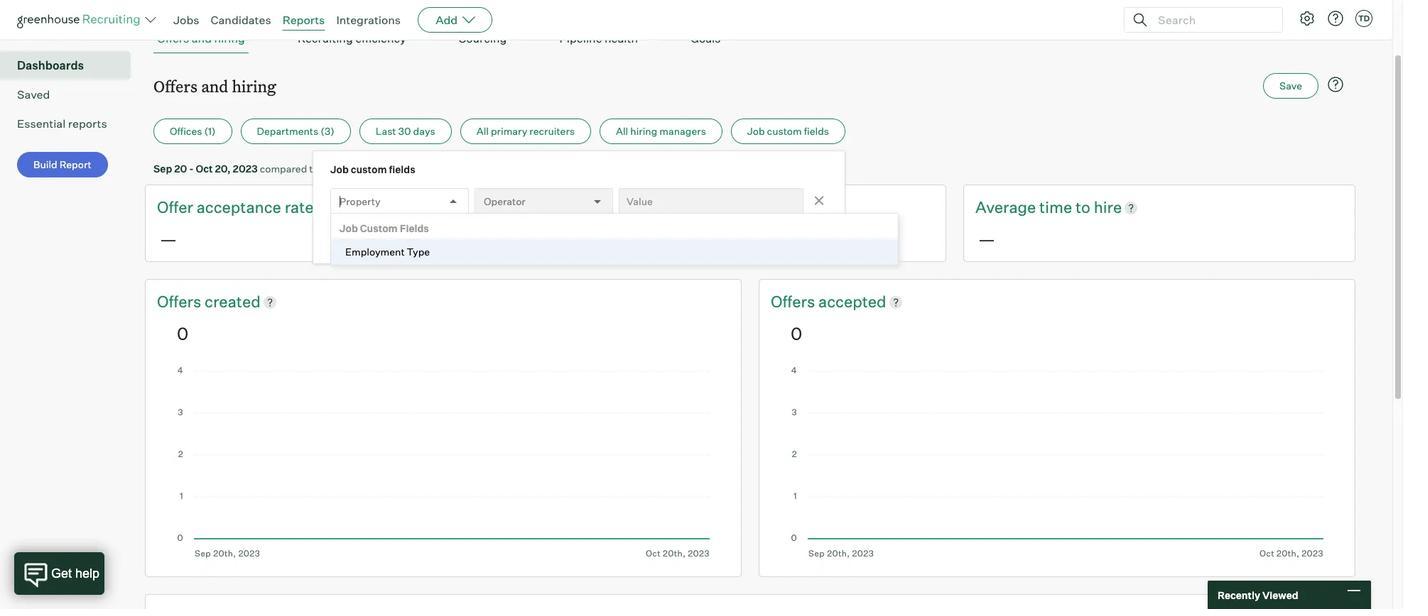 Task type: locate. For each thing, give the bounding box(es) containing it.
to for hire
[[1076, 198, 1091, 217]]

1 horizontal spatial to
[[667, 198, 682, 217]]

0 horizontal spatial custom
[[351, 164, 387, 176]]

0 horizontal spatial 2023
[[233, 163, 258, 175]]

job custom fields
[[748, 125, 830, 137], [331, 164, 416, 176]]

1 horizontal spatial average
[[976, 198, 1037, 217]]

1 horizontal spatial time link
[[1040, 197, 1076, 219]]

0
[[177, 323, 189, 345], [791, 323, 803, 345]]

2 average time to from the left
[[976, 198, 1094, 217]]

1 sep from the left
[[154, 163, 172, 175]]

build
[[33, 159, 57, 171]]

all left the managers
[[616, 125, 629, 137]]

1 horizontal spatial add
[[436, 13, 458, 27]]

integrations
[[336, 13, 401, 27]]

1 offers link from the left
[[157, 291, 205, 313]]

0 vertical spatial add
[[436, 13, 458, 27]]

accepted link
[[819, 291, 887, 313]]

save button
[[1264, 73, 1319, 99]]

1 0 from the left
[[177, 323, 189, 345]]

add inside popup button
[[436, 13, 458, 27]]

1 average link from the left
[[567, 197, 631, 219]]

acceptance link
[[197, 197, 285, 219]]

all left the primary
[[477, 125, 489, 137]]

3 — from the left
[[979, 229, 996, 250]]

1 horizontal spatial offers link
[[771, 291, 819, 313]]

configure image
[[1299, 10, 1316, 27]]

0 horizontal spatial average
[[567, 198, 627, 217]]

1 vertical spatial custom
[[351, 164, 387, 176]]

1 horizontal spatial -
[[355, 163, 360, 175]]

1 — from the left
[[160, 229, 177, 250]]

1 - from the left
[[189, 163, 194, 175]]

hiring inside offers and hiring button
[[214, 31, 245, 46]]

0 vertical spatial custom
[[767, 125, 802, 137]]

saved
[[17, 88, 50, 102]]

overview link
[[17, 28, 125, 45]]

1 vertical spatial offers and hiring
[[154, 75, 276, 97]]

dashboards
[[17, 58, 84, 73]]

offers and hiring
[[157, 31, 245, 46], [154, 75, 276, 97]]

2 — from the left
[[569, 229, 586, 250]]

time link left hire link
[[1040, 197, 1076, 219]]

to link
[[667, 197, 685, 219], [1076, 197, 1094, 219]]

all
[[477, 125, 489, 137], [616, 125, 629, 137]]

reports
[[283, 13, 325, 27]]

2 vertical spatial job
[[340, 223, 358, 235]]

2 horizontal spatial —
[[979, 229, 996, 250]]

average
[[567, 198, 627, 217], [976, 198, 1037, 217]]

1 vertical spatial add
[[362, 228, 381, 240]]

2 - from the left
[[355, 163, 360, 175]]

1 vertical spatial job custom fields
[[331, 164, 416, 176]]

offers and hiring down jobs
[[157, 31, 245, 46]]

0 horizontal spatial time
[[631, 198, 663, 217]]

build report
[[33, 159, 91, 171]]

average time to for fill
[[567, 198, 685, 217]]

1 horizontal spatial 0
[[791, 323, 803, 345]]

2 offers link from the left
[[771, 291, 819, 313]]

1 vertical spatial job
[[331, 164, 349, 176]]

1 horizontal spatial all
[[616, 125, 629, 137]]

2 to link from the left
[[1076, 197, 1094, 219]]

0 vertical spatial fields
[[804, 125, 830, 137]]

compared
[[260, 163, 307, 175]]

report
[[59, 159, 91, 171]]

19,
[[382, 163, 396, 175]]

hiring down candidates
[[214, 31, 245, 46]]

0 horizontal spatial —
[[160, 229, 177, 250]]

time left fill
[[631, 198, 663, 217]]

rate link
[[285, 197, 314, 219]]

reports
[[68, 117, 107, 131]]

essential reports link
[[17, 115, 125, 132]]

to left the aug
[[309, 163, 319, 175]]

20,
[[215, 163, 231, 175]]

1 horizontal spatial average time to
[[976, 198, 1094, 217]]

integrations link
[[336, 13, 401, 27]]

0 vertical spatial job
[[748, 125, 765, 137]]

2 all from the left
[[616, 125, 629, 137]]

0 vertical spatial job custom fields
[[748, 125, 830, 137]]

all hiring managers
[[616, 125, 706, 137]]

2 average link from the left
[[976, 197, 1040, 219]]

to for fill
[[667, 198, 682, 217]]

0 vertical spatial and
[[192, 31, 212, 46]]

1 horizontal spatial custom
[[767, 125, 802, 137]]

job inside job custom fields button
[[748, 125, 765, 137]]

2 vertical spatial hiring
[[631, 125, 658, 137]]

0 for created
[[177, 323, 189, 345]]

add for add filter
[[362, 228, 381, 240]]

candidates
[[211, 13, 271, 27]]

job
[[748, 125, 765, 137], [331, 164, 349, 176], [340, 223, 358, 235]]

0 horizontal spatial sep
[[154, 163, 172, 175]]

time link left fill link
[[631, 197, 667, 219]]

0 horizontal spatial to link
[[667, 197, 685, 219]]

1 horizontal spatial sep
[[362, 163, 380, 175]]

0 horizontal spatial average link
[[567, 197, 631, 219]]

1 horizontal spatial job custom fields
[[748, 125, 830, 137]]

fill
[[685, 198, 702, 217]]

0 vertical spatial hiring
[[214, 31, 245, 46]]

to left fill
[[667, 198, 682, 217]]

2023 right 19,
[[398, 163, 423, 175]]

departments
[[257, 125, 319, 137]]

departments (3) button
[[241, 119, 351, 144]]

recruiting
[[298, 31, 353, 46]]

fields
[[400, 223, 429, 235]]

0 horizontal spatial add
[[362, 228, 381, 240]]

time for fill
[[631, 198, 663, 217]]

overview
[[17, 29, 67, 43]]

2 horizontal spatial to
[[1076, 198, 1091, 217]]

reports link
[[283, 13, 325, 27]]

average time to
[[567, 198, 685, 217], [976, 198, 1094, 217]]

— for fill
[[569, 229, 586, 250]]

hiring
[[214, 31, 245, 46], [232, 75, 276, 97], [631, 125, 658, 137]]

30
[[398, 125, 411, 137]]

to left the hire at the top of page
[[1076, 198, 1091, 217]]

essential
[[17, 117, 66, 131]]

1 time from the left
[[631, 198, 663, 217]]

2 0 from the left
[[791, 323, 803, 345]]

average link for hire
[[976, 197, 1040, 219]]

fields
[[804, 125, 830, 137], [389, 164, 416, 176]]

1 average from the left
[[567, 198, 627, 217]]

1 time link from the left
[[631, 197, 667, 219]]

0 horizontal spatial average time to
[[567, 198, 685, 217]]

to
[[309, 163, 319, 175], [667, 198, 682, 217], [1076, 198, 1091, 217]]

sep left 20
[[154, 163, 172, 175]]

2 time link from the left
[[1040, 197, 1076, 219]]

1 horizontal spatial —
[[569, 229, 586, 250]]

1 horizontal spatial time
[[1040, 198, 1073, 217]]

viewed
[[1263, 590, 1299, 602]]

custom inside button
[[767, 125, 802, 137]]

0 horizontal spatial -
[[189, 163, 194, 175]]

2023 right 20,
[[233, 163, 258, 175]]

saved link
[[17, 86, 125, 103]]

0 vertical spatial offers and hiring
[[157, 31, 245, 46]]

sep left 19,
[[362, 163, 380, 175]]

offers and hiring inside button
[[157, 31, 245, 46]]

recently
[[1218, 590, 1261, 602]]

offers and hiring up (1)
[[154, 75, 276, 97]]

1 average time to from the left
[[567, 198, 685, 217]]

1 all from the left
[[477, 125, 489, 137]]

goals button
[[687, 24, 725, 53]]

0 horizontal spatial job custom fields
[[331, 164, 416, 176]]

1 horizontal spatial 2023
[[398, 163, 423, 175]]

and
[[192, 31, 212, 46], [201, 75, 228, 97]]

created link
[[205, 291, 261, 313]]

0 for accepted
[[791, 323, 803, 345]]

1 horizontal spatial average link
[[976, 197, 1040, 219]]

time left the hire at the top of page
[[1040, 198, 1073, 217]]

0 horizontal spatial time link
[[631, 197, 667, 219]]

to link for fill
[[667, 197, 685, 219]]

average link
[[567, 197, 631, 219], [976, 197, 1040, 219]]

offer acceptance rate
[[157, 198, 314, 217]]

2 time from the left
[[1040, 198, 1073, 217]]

health
[[605, 31, 638, 46]]

- right 21
[[355, 163, 360, 175]]

1 xychart image from the left
[[177, 367, 710, 559]]

tab list
[[154, 24, 1348, 53]]

21
[[343, 163, 353, 175]]

recently viewed
[[1218, 590, 1299, 602]]

— for hire
[[979, 229, 996, 250]]

hiring left the managers
[[631, 125, 658, 137]]

1 to link from the left
[[667, 197, 685, 219]]

xychart image for accepted
[[791, 367, 1324, 559]]

time
[[631, 198, 663, 217], [1040, 198, 1073, 217]]

1 horizontal spatial xychart image
[[791, 367, 1324, 559]]

0 horizontal spatial offers link
[[157, 291, 205, 313]]

add for add
[[436, 13, 458, 27]]

and down jobs
[[192, 31, 212, 46]]

2 xychart image from the left
[[791, 367, 1324, 559]]

offices
[[170, 125, 202, 137]]

offers
[[157, 31, 189, 46], [154, 75, 198, 97], [157, 292, 205, 311], [771, 292, 819, 311]]

all primary recruiters
[[477, 125, 575, 137]]

and up (1)
[[201, 75, 228, 97]]

2023
[[233, 163, 258, 175], [398, 163, 423, 175]]

2 average from the left
[[976, 198, 1037, 217]]

custom
[[767, 125, 802, 137], [351, 164, 387, 176]]

to link for hire
[[1076, 197, 1094, 219]]

recruiters
[[530, 125, 575, 137]]

0 horizontal spatial fields
[[389, 164, 416, 176]]

(1)
[[204, 125, 216, 137]]

hiring up departments
[[232, 75, 276, 97]]

1 horizontal spatial to link
[[1076, 197, 1094, 219]]

1 vertical spatial and
[[201, 75, 228, 97]]

-
[[189, 163, 194, 175], [355, 163, 360, 175]]

0 horizontal spatial all
[[477, 125, 489, 137]]

add
[[436, 13, 458, 27], [362, 228, 381, 240]]

xychart image
[[177, 367, 710, 559], [791, 367, 1324, 559]]

- right 20
[[189, 163, 194, 175]]

1 2023 from the left
[[233, 163, 258, 175]]

time link for fill
[[631, 197, 667, 219]]

add inside button
[[362, 228, 381, 240]]

1 horizontal spatial fields
[[804, 125, 830, 137]]

0 horizontal spatial xychart image
[[177, 367, 710, 559]]

time link
[[631, 197, 667, 219], [1040, 197, 1076, 219]]

—
[[160, 229, 177, 250], [569, 229, 586, 250], [979, 229, 996, 250]]

0 horizontal spatial 0
[[177, 323, 189, 345]]



Task type: vqa. For each thing, say whether or not it's contained in the screenshot.
'All' within all hiring managers button
no



Task type: describe. For each thing, give the bounding box(es) containing it.
property
[[340, 195, 381, 207]]

acceptance
[[197, 198, 281, 217]]

average link for fill
[[567, 197, 631, 219]]

sourcing
[[459, 31, 507, 46]]

offers link for created
[[157, 291, 205, 313]]

recruiting efficiency
[[298, 31, 406, 46]]

average for hire
[[976, 198, 1037, 217]]

time for hire
[[1040, 198, 1073, 217]]

rate
[[285, 198, 314, 217]]

offers inside button
[[157, 31, 189, 46]]

last 30 days button
[[359, 119, 452, 144]]

job custom fields button
[[731, 119, 846, 144]]

tab list containing offers and hiring
[[154, 24, 1348, 53]]

all for all hiring managers
[[616, 125, 629, 137]]

job custom fields
[[340, 223, 429, 235]]

offers link for accepted
[[771, 291, 819, 313]]

recruiting efficiency button
[[294, 24, 410, 53]]

essential reports
[[17, 117, 107, 131]]

td
[[1359, 14, 1371, 23]]

custom
[[360, 223, 398, 235]]

jobs
[[173, 13, 199, 27]]

hiring inside all hiring managers button
[[631, 125, 658, 137]]

goals
[[691, 31, 721, 46]]

average for fill
[[567, 198, 627, 217]]

fill link
[[685, 197, 702, 219]]

aug
[[321, 163, 341, 175]]

average time to for hire
[[976, 198, 1094, 217]]

days
[[413, 125, 436, 137]]

accepted
[[819, 292, 887, 311]]

oct
[[196, 163, 213, 175]]

dashboards link
[[17, 57, 125, 74]]

xychart image for created
[[177, 367, 710, 559]]

pipeline
[[560, 31, 602, 46]]

employment type
[[345, 246, 430, 258]]

departments (3)
[[257, 125, 335, 137]]

td button
[[1353, 7, 1376, 30]]

time link for hire
[[1040, 197, 1076, 219]]

jobs link
[[173, 13, 199, 27]]

pipeline health button
[[556, 24, 642, 53]]

primary
[[491, 125, 528, 137]]

all for all primary recruiters
[[477, 125, 489, 137]]

2 sep from the left
[[362, 163, 380, 175]]

faq image
[[1328, 76, 1345, 93]]

candidates link
[[211, 13, 271, 27]]

add filter button
[[331, 221, 423, 247]]

1 vertical spatial fields
[[389, 164, 416, 176]]

offer
[[157, 198, 193, 217]]

add filter
[[362, 228, 407, 240]]

add button
[[418, 7, 493, 33]]

20
[[174, 163, 187, 175]]

efficiency
[[356, 31, 406, 46]]

managers
[[660, 125, 706, 137]]

and inside button
[[192, 31, 212, 46]]

fields inside button
[[804, 125, 830, 137]]

employment
[[345, 246, 405, 258]]

td button
[[1356, 10, 1373, 27]]

offer link
[[157, 197, 197, 219]]

build report button
[[17, 152, 108, 178]]

save
[[1280, 80, 1303, 92]]

type
[[407, 246, 430, 258]]

(3)
[[321, 125, 335, 137]]

offers and hiring button
[[154, 24, 249, 53]]

0 horizontal spatial to
[[309, 163, 319, 175]]

hire link
[[1094, 197, 1123, 219]]

hire
[[1094, 198, 1123, 217]]

job custom fields inside job custom fields button
[[748, 125, 830, 137]]

Search text field
[[1155, 10, 1270, 30]]

last 30 days
[[376, 125, 436, 137]]

2 2023 from the left
[[398, 163, 423, 175]]

1 vertical spatial hiring
[[232, 75, 276, 97]]

sourcing button
[[455, 24, 511, 53]]

last
[[376, 125, 396, 137]]

offices (1) button
[[154, 119, 232, 144]]

all hiring managers button
[[600, 119, 723, 144]]

filter
[[383, 228, 407, 240]]

created
[[205, 292, 261, 311]]

pipeline health
[[560, 31, 638, 46]]

Value text field
[[619, 189, 804, 214]]

greenhouse recruiting image
[[17, 11, 145, 28]]

offices (1)
[[170, 125, 216, 137]]

all primary recruiters button
[[460, 119, 591, 144]]

sep 20 - oct 20, 2023 compared to aug 21 - sep 19, 2023
[[154, 163, 423, 175]]



